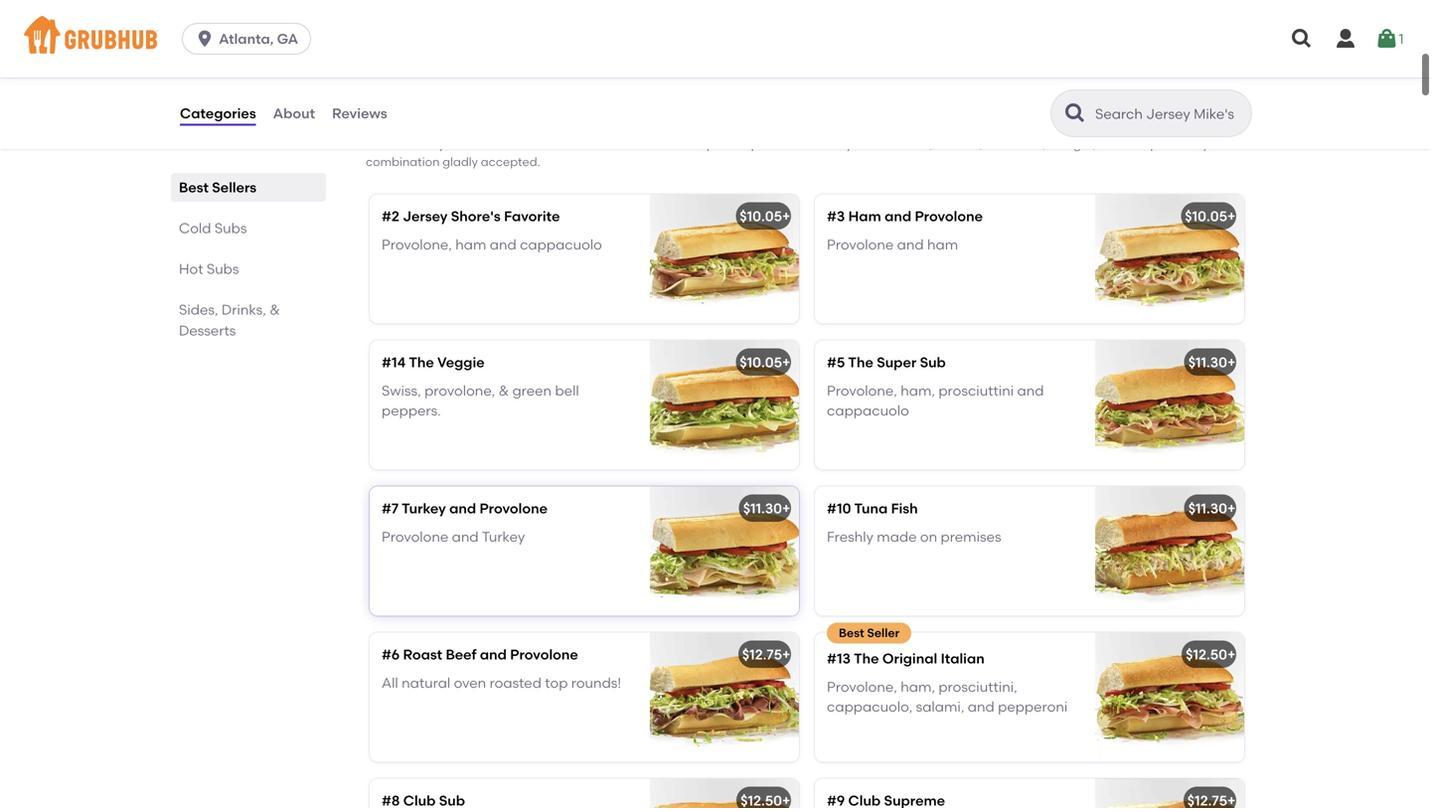 Task type: describe. For each thing, give the bounding box(es) containing it.
#7
[[382, 500, 399, 517]]

jersey
[[403, 208, 448, 225]]

$11.30 for premises
[[1188, 500, 1228, 517]]

+ for freshly made on premises
[[1228, 500, 1236, 517]]

hot subs
[[179, 260, 239, 277]]

fresh
[[617, 137, 645, 151]]

#13 the original italian
[[827, 650, 985, 667]]

1 vertical spatial turkey
[[482, 528, 525, 545]]

cappacuolo,
[[827, 698, 913, 715]]

swiss, provolone, & green bell peppers.
[[382, 382, 579, 419]]

and down #7 turkey and provolone on the left of page
[[452, 528, 479, 545]]

favorite
[[504, 208, 560, 225]]

$10.05 for provolone and ham
[[740, 208, 782, 225]]

+ for provolone and turkey
[[782, 500, 791, 517]]

beef
[[446, 646, 477, 663]]

$11.30 + for premises
[[1188, 500, 1236, 517]]

provolone and turkey
[[382, 528, 525, 545]]

sub
[[486, 137, 507, 151]]

svg image
[[195, 29, 215, 49]]

0 horizontal spatial turkey
[[402, 500, 446, 517]]

$12.75 +
[[742, 646, 791, 663]]

with
[[862, 137, 886, 151]]

drinks,
[[222, 301, 266, 318]]

#13
[[827, 650, 851, 667]]

about
[[273, 105, 315, 122]]

svg image inside 1 button
[[1375, 27, 1399, 51]]

pepperoni
[[998, 698, 1068, 715]]

shore's
[[451, 208, 501, 225]]

super
[[877, 354, 917, 371]]

northeast-
[[366, 137, 429, 151]]

premises
[[941, 528, 1002, 545]]

italian
[[941, 650, 985, 667]]

#6  roast beef and provolone image
[[650, 633, 799, 762]]

tomatoes,
[[985, 137, 1046, 151]]

#5 the super sub image
[[1095, 341, 1244, 470]]

tuna
[[854, 500, 888, 517]]

on
[[920, 528, 937, 545]]

best for best seller
[[839, 626, 864, 640]]

any
[[1187, 137, 1209, 151]]

main navigation navigation
[[0, 0, 1431, 78]]

categories button
[[179, 78, 257, 149]]

style
[[429, 137, 455, 151]]

all natural oven roasted top rounds!
[[382, 674, 621, 691]]

$10.05 + down "any"
[[1185, 208, 1236, 225]]

#14 the veggie image
[[650, 341, 799, 470]]

#13 the original italian image
[[1095, 633, 1244, 762]]

#9 club supreme image
[[1095, 779, 1244, 808]]

1 svg image from the left
[[1290, 27, 1314, 51]]

oil
[[1099, 137, 1115, 151]]

cold for cold subs
[[179, 220, 211, 237]]

ga
[[277, 30, 298, 47]]

#5 the super sub
[[827, 354, 946, 371]]

prosciuttini,
[[939, 678, 1018, 695]]

sub
[[920, 354, 946, 371]]

and up provolone and ham
[[885, 208, 912, 225]]

#8 club sub image
[[650, 779, 799, 808]]

natural
[[402, 674, 451, 691]]

provolone, for #5
[[827, 382, 897, 399]]

and down #3 ham and provolone
[[897, 236, 924, 253]]

#7 turkey and provolone image
[[650, 487, 799, 616]]

the for #14
[[409, 354, 434, 371]]

#6  roast beef and provolone
[[382, 646, 578, 663]]

original
[[883, 650, 937, 667]]

#5
[[827, 354, 845, 371]]

+ for provolone, ham, prosciuttini and cappacuolo
[[1228, 354, 1236, 371]]

sides, drinks, & desserts
[[179, 301, 280, 339]]

subs for hot subs
[[207, 260, 239, 277]]

1
[[1399, 30, 1404, 47]]

categories
[[180, 105, 256, 122]]

atlanta, ga
[[219, 30, 298, 47]]

lettuce,
[[935, 137, 983, 151]]

of
[[691, 137, 703, 151]]

provolone and ham
[[827, 236, 958, 253]]

+ for provolone and ham
[[1228, 208, 1236, 225]]

#10 tuna fish
[[827, 500, 918, 517]]

$11.30 + for and
[[1188, 354, 1236, 371]]

#10
[[827, 500, 851, 517]]

hot
[[179, 260, 203, 277]]

you.
[[706, 137, 729, 151]]

provolone down #7
[[382, 528, 449, 545]]

$10.05 + for provolone, ham, prosciuttini and cappacuolo
[[740, 354, 791, 371]]

all
[[382, 674, 398, 691]]

desserts
[[179, 322, 236, 339]]

peppers.
[[382, 402, 441, 419]]

2 svg image from the left
[[1334, 27, 1358, 51]]

salami,
[[916, 698, 965, 715]]

sellers
[[212, 179, 257, 196]]

provolone,
[[424, 382, 495, 399]]

made
[[877, 528, 917, 545]]

vinegar,
[[1048, 137, 1096, 151]]

prosciuttini
[[939, 382, 1014, 399]]

freshly
[[827, 528, 874, 545]]

in
[[648, 137, 658, 151]]



Task type: locate. For each thing, give the bounding box(es) containing it.
$10.05 + left #5
[[740, 354, 791, 371]]

turkey right #7
[[402, 500, 446, 517]]

cold subs northeast-style cold sub sandwiches sliced fresh in front of you. prepared mike's way® with onions, lettuce, tomatoes, vinegar, oil and spices. any combination gladly accepted.
[[366, 109, 1209, 169]]

$10.05 down the prepared
[[740, 208, 782, 225]]

provolone, ham, prosciuttini and cappacuolo
[[827, 382, 1044, 419]]

the right #14
[[409, 354, 434, 371]]

2 vertical spatial subs
[[207, 260, 239, 277]]

0 vertical spatial best
[[179, 179, 209, 196]]

and inside provolone, ham, prosciuttini, cappacuolo, salami, and pepperoni
[[968, 698, 995, 715]]

+ for all natural oven roasted top rounds!
[[782, 646, 791, 663]]

provolone up 'provolone and turkey'
[[480, 500, 548, 517]]

& for provolone,
[[499, 382, 509, 399]]

#14 the veggie
[[382, 354, 485, 371]]

0 horizontal spatial ham
[[455, 236, 486, 253]]

atlanta, ga button
[[182, 23, 319, 55]]

1 vertical spatial ham,
[[901, 678, 935, 695]]

1 vertical spatial subs
[[215, 220, 247, 237]]

Search Jersey Mike's search field
[[1093, 104, 1245, 123]]

0 vertical spatial provolone,
[[382, 236, 452, 253]]

#3 ham and provolone image
[[1095, 194, 1244, 324]]

best left sellers
[[179, 179, 209, 196]]

1 horizontal spatial best
[[839, 626, 864, 640]]

subs
[[421, 109, 471, 135], [215, 220, 247, 237], [207, 260, 239, 277]]

& inside swiss, provolone, & green bell peppers.
[[499, 382, 509, 399]]

+ for swiss, provolone, & green bell peppers.
[[782, 354, 791, 371]]

2 ham from the left
[[927, 236, 958, 253]]

1 vertical spatial cappacuolo
[[827, 402, 909, 419]]

sandwiches
[[509, 137, 578, 151]]

2 horizontal spatial svg image
[[1375, 27, 1399, 51]]

1 vertical spatial provolone,
[[827, 382, 897, 399]]

turkey down #7 turkey and provolone on the left of page
[[482, 528, 525, 545]]

$10.05 down "any"
[[1185, 208, 1228, 225]]

provolone, inside "provolone, ham, prosciuttini and cappacuolo"
[[827, 382, 897, 399]]

1 horizontal spatial &
[[499, 382, 509, 399]]

1 ham, from the top
[[901, 382, 935, 399]]

cappacuolo down #5 the super sub
[[827, 402, 909, 419]]

#2
[[382, 208, 399, 225]]

way®
[[827, 137, 859, 151]]

best sellers
[[179, 179, 257, 196]]

cold for cold subs northeast-style cold sub sandwiches sliced fresh in front of you. prepared mike's way® with onions, lettuce, tomatoes, vinegar, oil and spices. any combination gladly accepted.
[[366, 109, 416, 135]]

provolone
[[915, 208, 983, 225], [827, 236, 894, 253], [480, 500, 548, 517], [382, 528, 449, 545], [510, 646, 578, 663]]

0 vertical spatial &
[[270, 301, 280, 318]]

$12.50 +
[[1186, 646, 1236, 663]]

provolone, down jersey at top
[[382, 236, 452, 253]]

subs for cold subs northeast-style cold sub sandwiches sliced fresh in front of you. prepared mike's way® with onions, lettuce, tomatoes, vinegar, oil and spices. any combination gladly accepted.
[[421, 109, 471, 135]]

best up #13
[[839, 626, 864, 640]]

combination
[[366, 154, 440, 169]]

freshly made on premises
[[827, 528, 1002, 545]]

& inside sides, drinks, & desserts
[[270, 301, 280, 318]]

& left green
[[499, 382, 509, 399]]

accepted.
[[481, 154, 540, 169]]

ham down #2 jersey shore's favorite
[[455, 236, 486, 253]]

& for drinks,
[[270, 301, 280, 318]]

best seller
[[839, 626, 900, 640]]

mike's
[[789, 137, 824, 151]]

roast
[[403, 646, 442, 663]]

subs for cold subs
[[215, 220, 247, 237]]

best for best sellers
[[179, 179, 209, 196]]

veggie
[[437, 354, 485, 371]]

ham, for cappacuolo
[[901, 382, 935, 399]]

spices.
[[1143, 137, 1184, 151]]

subs inside the cold subs northeast-style cold sub sandwiches sliced fresh in front of you. prepared mike's way® with onions, lettuce, tomatoes, vinegar, oil and spices. any combination gladly accepted.
[[421, 109, 471, 135]]

cold inside the cold subs northeast-style cold sub sandwiches sliced fresh in front of you. prepared mike's way® with onions, lettuce, tomatoes, vinegar, oil and spices. any combination gladly accepted.
[[366, 109, 416, 135]]

1 vertical spatial cold
[[179, 220, 211, 237]]

the for #13
[[854, 650, 879, 667]]

1 horizontal spatial ham
[[927, 236, 958, 253]]

prepared
[[732, 137, 786, 151]]

0 vertical spatial cappacuolo
[[520, 236, 602, 253]]

provolone up top
[[510, 646, 578, 663]]

cold subs
[[179, 220, 247, 237]]

and inside the cold subs northeast-style cold sub sandwiches sliced fresh in front of you. prepared mike's way® with onions, lettuce, tomatoes, vinegar, oil and spices. any combination gladly accepted.
[[1117, 137, 1140, 151]]

ham,
[[901, 382, 935, 399], [901, 678, 935, 695]]

front
[[661, 137, 689, 151]]

#3 ham and provolone
[[827, 208, 983, 225]]

2 vertical spatial provolone,
[[827, 678, 897, 695]]

provolone, ham and cappacuolo
[[382, 236, 602, 253]]

search icon image
[[1064, 101, 1087, 125]]

fish
[[891, 500, 918, 517]]

1 ham from the left
[[455, 236, 486, 253]]

provolone,
[[382, 236, 452, 253], [827, 382, 897, 399], [827, 678, 897, 695]]

provolone, for #2
[[382, 236, 452, 253]]

provolone up provolone and ham
[[915, 208, 983, 225]]

and up "all natural oven roasted top rounds!"
[[480, 646, 507, 663]]

1 horizontal spatial svg image
[[1334, 27, 1358, 51]]

provolone, for #13
[[827, 678, 897, 695]]

#2 jersey shore's favorite image
[[650, 194, 799, 324]]

ham down #3 ham and provolone
[[927, 236, 958, 253]]

0 vertical spatial ham,
[[901, 382, 935, 399]]

cappacuolo inside "provolone, ham, prosciuttini and cappacuolo"
[[827, 402, 909, 419]]

0 horizontal spatial svg image
[[1290, 27, 1314, 51]]

0 horizontal spatial cold
[[179, 220, 211, 237]]

roasted
[[490, 674, 542, 691]]

ham, for salami,
[[901, 678, 935, 695]]

$10.05
[[740, 208, 782, 225], [1185, 208, 1228, 225], [740, 354, 782, 371]]

sides,
[[179, 301, 218, 318]]

1 vertical spatial best
[[839, 626, 864, 640]]

ham, down original on the right of the page
[[901, 678, 935, 695]]

turkey
[[402, 500, 446, 517], [482, 528, 525, 545]]

the down best seller
[[854, 650, 879, 667]]

1 horizontal spatial cold
[[366, 109, 416, 135]]

1 button
[[1375, 21, 1404, 57]]

#14
[[382, 354, 406, 371]]

the right #5
[[848, 354, 874, 371]]

ham
[[848, 208, 881, 225]]

and inside "provolone, ham, prosciuttini and cappacuolo"
[[1017, 382, 1044, 399]]

atlanta,
[[219, 30, 274, 47]]

seller
[[867, 626, 900, 640]]

provolone down ham
[[827, 236, 894, 253]]

+ for provolone, ham and cappacuolo
[[782, 208, 791, 225]]

0 horizontal spatial cappacuolo
[[520, 236, 602, 253]]

1 horizontal spatial turkey
[[482, 528, 525, 545]]

$11.30 for and
[[1188, 354, 1228, 371]]

subs down sellers
[[215, 220, 247, 237]]

$10.05 for provolone, ham, prosciuttini and cappacuolo
[[740, 354, 782, 371]]

and up 'provolone and turkey'
[[449, 500, 476, 517]]

#6
[[382, 646, 400, 663]]

$12.75
[[742, 646, 782, 663]]

the for #5
[[848, 354, 874, 371]]

and down prosciuttini,
[[968, 698, 995, 715]]

provolone, inside provolone, ham, prosciuttini, cappacuolo, salami, and pepperoni
[[827, 678, 897, 695]]

ham
[[455, 236, 486, 253], [927, 236, 958, 253]]

#10 tuna fish image
[[1095, 487, 1244, 616]]

cappacuolo down favorite
[[520, 236, 602, 253]]

$10.05 + for provolone and ham
[[740, 208, 791, 225]]

cappacuolo
[[520, 236, 602, 253], [827, 402, 909, 419]]

ham, inside "provolone, ham, prosciuttini and cappacuolo"
[[901, 382, 935, 399]]

top
[[545, 674, 568, 691]]

0 vertical spatial subs
[[421, 109, 471, 135]]

#7 turkey and provolone
[[382, 500, 548, 517]]

#2 jersey shore's favorite
[[382, 208, 560, 225]]

and down shore's
[[490, 236, 517, 253]]

oven
[[454, 674, 486, 691]]

$12.50
[[1186, 646, 1228, 663]]

subs up style
[[421, 109, 471, 135]]

cold up northeast-
[[366, 109, 416, 135]]

1 horizontal spatial cappacuolo
[[827, 402, 909, 419]]

cold
[[366, 109, 416, 135], [179, 220, 211, 237]]

$10.05 left #5
[[740, 354, 782, 371]]

reviews button
[[331, 78, 388, 149]]

best
[[179, 179, 209, 196], [839, 626, 864, 640]]

cold
[[458, 137, 483, 151]]

swiss,
[[382, 382, 421, 399]]

svg image
[[1290, 27, 1314, 51], [1334, 27, 1358, 51], [1375, 27, 1399, 51]]

and right oil
[[1117, 137, 1140, 151]]

ham, inside provolone, ham, prosciuttini, cappacuolo, salami, and pepperoni
[[901, 678, 935, 695]]

provolone, down #5 the super sub
[[827, 382, 897, 399]]

reviews
[[332, 105, 387, 122]]

$10.05 +
[[740, 208, 791, 225], [1185, 208, 1236, 225], [740, 354, 791, 371]]

1 vertical spatial &
[[499, 382, 509, 399]]

2 ham, from the top
[[901, 678, 935, 695]]

3 svg image from the left
[[1375, 27, 1399, 51]]

green
[[512, 382, 552, 399]]

0 horizontal spatial &
[[270, 301, 280, 318]]

ham, down sub
[[901, 382, 935, 399]]

0 vertical spatial turkey
[[402, 500, 446, 517]]

bell
[[555, 382, 579, 399]]

provolone, up cappacuolo,
[[827, 678, 897, 695]]

sliced
[[580, 137, 614, 151]]

and right prosciuttini
[[1017, 382, 1044, 399]]

cold up "hot"
[[179, 220, 211, 237]]

& right drinks,
[[270, 301, 280, 318]]

$10.05 + left #3
[[740, 208, 791, 225]]

subs right "hot"
[[207, 260, 239, 277]]

provolone, ham, prosciuttini, cappacuolo, salami, and pepperoni
[[827, 678, 1068, 715]]

onions,
[[889, 137, 933, 151]]

0 vertical spatial cold
[[366, 109, 416, 135]]

&
[[270, 301, 280, 318], [499, 382, 509, 399]]

0 horizontal spatial best
[[179, 179, 209, 196]]



Task type: vqa. For each thing, say whether or not it's contained in the screenshot.
+ related to Provolone and ham
yes



